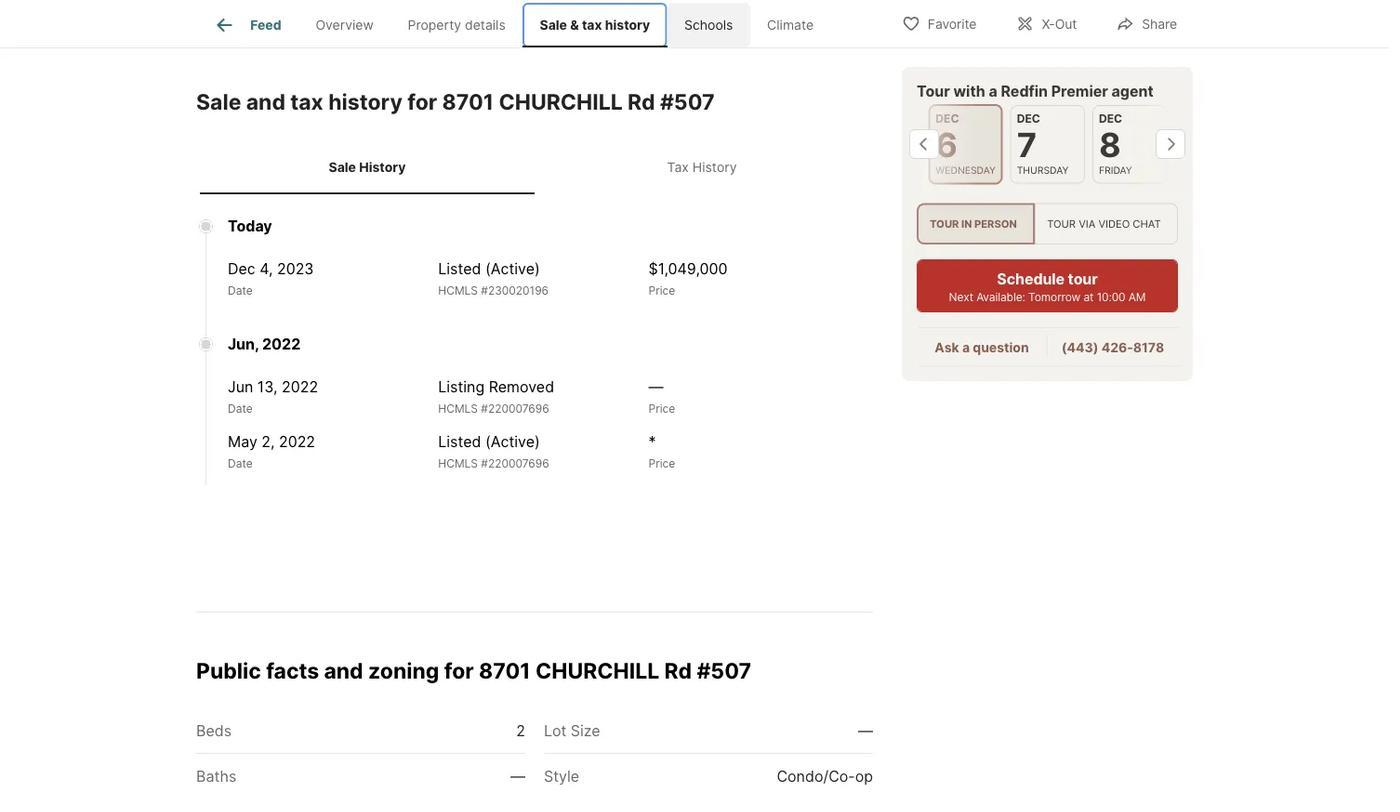 Task type: locate. For each thing, give the bounding box(es) containing it.
property details tab
[[391, 3, 523, 47]]

with
[[954, 82, 986, 100]]

tour
[[1068, 270, 1098, 288]]

sale inside tab
[[329, 160, 356, 175]]

— left style on the left bottom of page
[[511, 767, 525, 785]]

tour left via
[[1047, 218, 1076, 230]]

tour for tour via video chat
[[1047, 218, 1076, 230]]

(active) for $1,049,000
[[485, 260, 540, 278]]

public facts and zoning for 8701 churchill rd #507
[[196, 658, 752, 684]]

10:00
[[1097, 290, 1126, 304]]

2 horizontal spatial —
[[858, 722, 873, 740]]

1 horizontal spatial and
[[324, 658, 363, 684]]

history
[[605, 17, 650, 33], [328, 89, 403, 115]]

tab list containing sale history
[[196, 141, 873, 195]]

history inside tab
[[693, 160, 737, 175]]

8701 for zoning
[[479, 658, 531, 684]]

price down *
[[649, 457, 675, 470]]

tour left 'in'
[[930, 218, 959, 230]]

0 vertical spatial tax
[[582, 17, 602, 33]]

history up sale history
[[328, 89, 403, 115]]

sale
[[540, 17, 567, 33], [196, 89, 241, 115], [329, 160, 356, 175]]

0 vertical spatial —
[[649, 378, 664, 396]]

date down the jun
[[228, 402, 253, 415]]

listed inside listed (active) hcmls #220007696
[[438, 433, 481, 451]]

ask a question link
[[935, 340, 1029, 355]]

and right facts
[[324, 658, 363, 684]]

churchill up size
[[536, 658, 660, 684]]

8701 up 2
[[479, 658, 531, 684]]

None button
[[928, 104, 1003, 184], [1011, 105, 1085, 184], [1093, 105, 1167, 184], [928, 104, 1003, 184], [1011, 105, 1085, 184], [1093, 105, 1167, 184]]

history inside tab
[[359, 160, 406, 175]]

2022 right 2,
[[279, 433, 315, 451]]

1 horizontal spatial history
[[693, 160, 737, 175]]

0 horizontal spatial —
[[511, 767, 525, 785]]

tax for and
[[290, 89, 323, 115]]

2022 inside may 2, 2022 date
[[279, 433, 315, 451]]

and
[[246, 89, 285, 115], [324, 658, 363, 684]]

dec left 4,
[[228, 260, 256, 278]]

date
[[228, 284, 253, 297], [228, 402, 253, 415], [228, 457, 253, 470]]

(active) up the #230020196 in the top left of the page
[[485, 260, 540, 278]]

a right with
[[989, 82, 998, 100]]

sale history tab
[[200, 145, 535, 191]]

2022 right jun,
[[262, 335, 301, 353]]

hcmls inside listed (active) hcmls #220007696
[[438, 457, 478, 470]]

1 vertical spatial tab list
[[196, 141, 873, 195]]

0 horizontal spatial history
[[359, 160, 406, 175]]

1 vertical spatial churchill
[[536, 658, 660, 684]]

1 horizontal spatial rd
[[665, 658, 692, 684]]

hcmls for dec 4, 2023
[[438, 284, 478, 297]]

1 horizontal spatial sale
[[329, 160, 356, 175]]

favorite button
[[886, 4, 993, 42]]

for right zoning
[[444, 658, 474, 684]]

1 vertical spatial tax
[[290, 89, 323, 115]]

(active) down listing removed hcmls #220007696
[[485, 433, 540, 451]]

0 vertical spatial (active)
[[485, 260, 540, 278]]

price up *
[[649, 402, 675, 415]]

1 vertical spatial rd
[[665, 658, 692, 684]]

listed for dec 4, 2023
[[438, 260, 481, 278]]

redfin
[[1001, 82, 1048, 100]]

churchill down &
[[499, 89, 623, 115]]

1 vertical spatial listed
[[438, 433, 481, 451]]

13,
[[257, 378, 278, 396]]

1 price from the top
[[649, 284, 675, 297]]

date inside "jun 13, 2022 date"
[[228, 402, 253, 415]]

dec for 7
[[1017, 112, 1040, 126]]

2 history from the left
[[693, 160, 737, 175]]

may 2, 2022 date
[[228, 433, 315, 470]]

sale inside tab
[[540, 17, 567, 33]]

#507 for sale and tax history for 8701 churchill rd #507
[[660, 89, 715, 115]]

question
[[973, 340, 1029, 355]]

history for tax history
[[693, 160, 737, 175]]

— up *
[[649, 378, 664, 396]]

2 price from the top
[[649, 402, 675, 415]]

rd for sale and tax history for 8701 churchill rd #507
[[628, 89, 655, 115]]

0 horizontal spatial history
[[328, 89, 403, 115]]

1 vertical spatial price
[[649, 402, 675, 415]]

style
[[544, 767, 579, 785]]

details
[[465, 17, 506, 33]]

share button
[[1100, 4, 1193, 42]]

hcmls for may 2, 2022
[[438, 457, 478, 470]]

1 vertical spatial —
[[858, 722, 873, 740]]

0 vertical spatial #220007696
[[481, 402, 549, 415]]

list box containing tour in person
[[917, 203, 1178, 245]]

sale & tax history
[[540, 17, 650, 33]]

426-
[[1102, 340, 1133, 355]]

2 vertical spatial sale
[[329, 160, 356, 175]]

8
[[1099, 125, 1121, 165]]

#220007696 down removed
[[481, 402, 549, 415]]

price
[[649, 284, 675, 297], [649, 402, 675, 415], [649, 457, 675, 470]]

tax inside tab
[[582, 17, 602, 33]]

dec down the "redfin"
[[1017, 112, 1040, 126]]

tax history
[[667, 160, 737, 175]]

churchill for sale and tax history for 8701 churchill rd #507
[[499, 89, 623, 115]]

listed down listing
[[438, 433, 481, 451]]

a
[[989, 82, 998, 100], [962, 340, 970, 355]]

1 vertical spatial date
[[228, 402, 253, 415]]

date inside dec 4, 2023 date
[[228, 284, 253, 297]]

dec inside dec 7 thursday
[[1017, 112, 1040, 126]]

1 vertical spatial 2022
[[282, 378, 318, 396]]

0 vertical spatial for
[[408, 89, 437, 115]]

tab list
[[196, 0, 846, 47], [196, 141, 873, 195]]

2,
[[262, 433, 275, 451]]

listed inside listed (active) hcmls #230020196
[[438, 260, 481, 278]]

0 vertical spatial history
[[605, 17, 650, 33]]

jun,
[[228, 335, 259, 353]]

price for *
[[649, 457, 675, 470]]

*
[[649, 433, 656, 451]]

1 vertical spatial for
[[444, 658, 474, 684]]

0 horizontal spatial rd
[[628, 89, 655, 115]]

listing
[[438, 378, 485, 396]]

tax right &
[[582, 17, 602, 33]]

removed
[[489, 378, 554, 396]]

history right &
[[605, 17, 650, 33]]

for
[[408, 89, 437, 115], [444, 658, 474, 684]]

agent
[[1112, 82, 1154, 100]]

8701 for history
[[442, 89, 494, 115]]

(active) inside listed (active) hcmls #230020196
[[485, 260, 540, 278]]

(active) inside listed (active) hcmls #220007696
[[485, 433, 540, 451]]

out
[[1055, 16, 1077, 32]]

0 vertical spatial churchill
[[499, 89, 623, 115]]

0 vertical spatial date
[[228, 284, 253, 297]]

1 tab list from the top
[[196, 0, 846, 47]]

date inside may 2, 2022 date
[[228, 457, 253, 470]]

1 hcmls from the top
[[438, 284, 478, 297]]

2022 inside "jun 13, 2022 date"
[[282, 378, 318, 396]]

&
[[570, 17, 579, 33]]

1 horizontal spatial tax
[[582, 17, 602, 33]]

churchill for public facts and zoning for 8701 churchill rd #507
[[536, 658, 660, 684]]

(active)
[[485, 260, 540, 278], [485, 433, 540, 451]]

3 hcmls from the top
[[438, 457, 478, 470]]

2 vertical spatial —
[[511, 767, 525, 785]]

0 vertical spatial rd
[[628, 89, 655, 115]]

and down feed
[[246, 89, 285, 115]]

2 vertical spatial price
[[649, 457, 675, 470]]

1 vertical spatial #220007696
[[481, 457, 549, 470]]

3 date from the top
[[228, 457, 253, 470]]

sale & tax history tab
[[523, 3, 667, 47]]

dec 6 wednesday
[[936, 112, 996, 176]]

jun 13, 2022 date
[[228, 378, 318, 415]]

0 horizontal spatial tax
[[290, 89, 323, 115]]

dec inside "dec 6 wednesday"
[[936, 112, 959, 126]]

2 hcmls from the top
[[438, 402, 478, 415]]

1 vertical spatial (active)
[[485, 433, 540, 451]]

(active) for *
[[485, 433, 540, 451]]

2023
[[277, 260, 314, 278]]

2 (active) from the top
[[485, 433, 540, 451]]

price down $1,049,000
[[649, 284, 675, 297]]

1 vertical spatial hcmls
[[438, 402, 478, 415]]

1 #220007696 from the top
[[481, 402, 549, 415]]

#220007696 inside listed (active) hcmls #220007696
[[481, 457, 549, 470]]

history
[[359, 160, 406, 175], [693, 160, 737, 175]]

0 horizontal spatial for
[[408, 89, 437, 115]]

3 price from the top
[[649, 457, 675, 470]]

0 vertical spatial listed
[[438, 260, 481, 278]]

2 vertical spatial date
[[228, 457, 253, 470]]

0 vertical spatial 8701
[[442, 89, 494, 115]]

2022
[[262, 335, 301, 353], [282, 378, 318, 396], [279, 433, 315, 451]]

dec down agent
[[1099, 112, 1123, 126]]

tour for tour in person
[[930, 218, 959, 230]]

x-out
[[1042, 16, 1077, 32]]

tour in person
[[930, 218, 1017, 230]]

2 vertical spatial 2022
[[279, 433, 315, 451]]

history inside tab
[[605, 17, 650, 33]]

1 vertical spatial 8701
[[479, 658, 531, 684]]

1 horizontal spatial history
[[605, 17, 650, 33]]

dec
[[936, 112, 959, 126], [1017, 112, 1040, 126], [1099, 112, 1123, 126], [228, 260, 256, 278]]

—
[[649, 378, 664, 396], [858, 722, 873, 740], [511, 767, 525, 785]]

1 vertical spatial sale
[[196, 89, 241, 115]]

for down property
[[408, 89, 437, 115]]

2022 right 13,
[[282, 378, 318, 396]]

listed
[[438, 260, 481, 278], [438, 433, 481, 451]]

0 horizontal spatial sale
[[196, 89, 241, 115]]

1 horizontal spatial —
[[649, 378, 664, 396]]

person
[[975, 218, 1017, 230]]

#507 for public facts and zoning for 8701 churchill rd #507
[[697, 658, 752, 684]]

1 vertical spatial history
[[328, 89, 403, 115]]

ask
[[935, 340, 959, 355]]

0 vertical spatial tab list
[[196, 0, 846, 47]]

2 vertical spatial hcmls
[[438, 457, 478, 470]]

1 date from the top
[[228, 284, 253, 297]]

ask a question
[[935, 340, 1029, 355]]

#220007696 inside listing removed hcmls #220007696
[[481, 402, 549, 415]]

1 vertical spatial #507
[[697, 658, 752, 684]]

0 horizontal spatial and
[[246, 89, 285, 115]]

#220007696 for (active)
[[481, 457, 549, 470]]

1 (active) from the top
[[485, 260, 540, 278]]

schools tab
[[667, 3, 750, 47]]

1 history from the left
[[359, 160, 406, 175]]

1 horizontal spatial for
[[444, 658, 474, 684]]

0 vertical spatial price
[[649, 284, 675, 297]]

0 vertical spatial a
[[989, 82, 998, 100]]

rd
[[628, 89, 655, 115], [665, 658, 692, 684]]

tax
[[582, 17, 602, 33], [290, 89, 323, 115]]

share
[[1142, 16, 1177, 32]]

favorite
[[928, 16, 977, 32]]

— inside — price
[[649, 378, 664, 396]]

condo/co-
[[777, 767, 855, 785]]

date up jun,
[[228, 284, 253, 297]]

8701
[[442, 89, 494, 115], [479, 658, 531, 684]]

0 vertical spatial hcmls
[[438, 284, 478, 297]]

list box
[[917, 203, 1178, 245]]

date down may
[[228, 457, 253, 470]]

dec inside dec 8 friday
[[1099, 112, 1123, 126]]

listed up the #230020196 in the top left of the page
[[438, 260, 481, 278]]

8701 down property details tab
[[442, 89, 494, 115]]

next image
[[1156, 129, 1186, 159]]

jun, 2022
[[228, 335, 301, 353]]

price for —
[[649, 402, 675, 415]]

schedule
[[997, 270, 1065, 288]]

rd for public facts and zoning for 8701 churchill rd #507
[[665, 658, 692, 684]]

#220007696 down listing removed hcmls #220007696
[[481, 457, 549, 470]]

2 #220007696 from the top
[[481, 457, 549, 470]]

1 listed from the top
[[438, 260, 481, 278]]

dec up previous icon
[[936, 112, 959, 126]]

2 date from the top
[[228, 402, 253, 415]]

(443) 426-8178 link
[[1062, 340, 1165, 355]]

a right ask
[[962, 340, 970, 355]]

tax down overview 'tab'
[[290, 89, 323, 115]]

date for may 2, 2022
[[228, 457, 253, 470]]

hcmls inside listing removed hcmls #220007696
[[438, 402, 478, 415]]

0 vertical spatial #507
[[660, 89, 715, 115]]

tour left with
[[917, 82, 950, 100]]

dec 4, 2023 date
[[228, 260, 314, 297]]

2 tab list from the top
[[196, 141, 873, 195]]

0 vertical spatial sale
[[540, 17, 567, 33]]

— up op
[[858, 722, 873, 740]]

hcmls inside listed (active) hcmls #230020196
[[438, 284, 478, 297]]

tour
[[917, 82, 950, 100], [930, 218, 959, 230], [1047, 218, 1076, 230]]

price inside '$1,049,000 price'
[[649, 284, 675, 297]]

dec inside dec 4, 2023 date
[[228, 260, 256, 278]]

1 vertical spatial a
[[962, 340, 970, 355]]

2 listed from the top
[[438, 433, 481, 451]]

2 horizontal spatial sale
[[540, 17, 567, 33]]

history for and
[[328, 89, 403, 115]]

tax
[[667, 160, 689, 175]]

climate
[[767, 17, 814, 33]]



Task type: describe. For each thing, give the bounding box(es) containing it.
sale history
[[329, 160, 406, 175]]

chat
[[1133, 218, 1161, 230]]

— price
[[649, 378, 675, 415]]

0 horizontal spatial a
[[962, 340, 970, 355]]

dec for 8
[[1099, 112, 1123, 126]]

for for zoning
[[444, 658, 474, 684]]

(443) 426-8178
[[1062, 340, 1165, 355]]

dec 7 thursday
[[1017, 112, 1069, 176]]

2022 for 2,
[[279, 433, 315, 451]]

condo/co-op
[[777, 767, 873, 785]]

overview tab
[[299, 3, 391, 47]]

2
[[516, 722, 525, 740]]

2022 for 13,
[[282, 378, 318, 396]]

$1,049,000 price
[[649, 260, 728, 297]]

dec 8 friday
[[1099, 112, 1132, 176]]

property
[[408, 17, 461, 33]]

listed for may 2, 2022
[[438, 433, 481, 451]]

#230020196
[[481, 284, 549, 297]]

6
[[936, 125, 958, 165]]

zoning
[[368, 658, 439, 684]]

tour for tour with a redfin premier agent
[[917, 82, 950, 100]]

x-
[[1042, 16, 1055, 32]]

overview
[[316, 17, 374, 33]]

— for lot size
[[858, 722, 873, 740]]

#220007696 for removed
[[481, 402, 549, 415]]

date for jun 13, 2022
[[228, 402, 253, 415]]

0 vertical spatial 2022
[[262, 335, 301, 353]]

thursday
[[1017, 164, 1069, 176]]

today
[[228, 217, 272, 235]]

1 horizontal spatial a
[[989, 82, 998, 100]]

op
[[855, 767, 873, 785]]

— for baths
[[511, 767, 525, 785]]

1 vertical spatial and
[[324, 658, 363, 684]]

tour via video chat
[[1047, 218, 1161, 230]]

tax for &
[[582, 17, 602, 33]]

climate tab
[[750, 3, 831, 47]]

date for dec 4, 2023
[[228, 284, 253, 297]]

hcmls for jun 13, 2022
[[438, 402, 478, 415]]

may
[[228, 433, 257, 451]]

next
[[949, 290, 974, 304]]

tomorrow
[[1029, 290, 1081, 304]]

8178
[[1133, 340, 1165, 355]]

sale for sale history
[[329, 160, 356, 175]]

sale for sale and tax history for 8701 churchill rd #507
[[196, 89, 241, 115]]

friday
[[1099, 164, 1132, 176]]

listed (active) hcmls #220007696
[[438, 433, 549, 470]]

sale for sale & tax history
[[540, 17, 567, 33]]

* price
[[649, 433, 675, 470]]

in
[[962, 218, 972, 230]]

7
[[1017, 125, 1037, 165]]

$1,049,000
[[649, 260, 728, 278]]

lot size
[[544, 722, 600, 740]]

history for &
[[605, 17, 650, 33]]

price for $1,049,000
[[649, 284, 675, 297]]

for for history
[[408, 89, 437, 115]]

at
[[1084, 290, 1094, 304]]

feed link
[[213, 14, 281, 36]]

public
[[196, 658, 261, 684]]

tab list containing feed
[[196, 0, 846, 47]]

schedule tour next available: tomorrow at 10:00 am
[[949, 270, 1146, 304]]

tour with a redfin premier agent
[[917, 82, 1154, 100]]

sale and tax history for 8701 churchill rd #507
[[196, 89, 715, 115]]

beds
[[196, 722, 232, 740]]

lot
[[544, 722, 567, 740]]

video
[[1099, 218, 1130, 230]]

wednesday
[[936, 164, 996, 176]]

premier
[[1052, 82, 1108, 100]]

history for sale history
[[359, 160, 406, 175]]

schools
[[684, 17, 733, 33]]

property details
[[408, 17, 506, 33]]

tax history tab
[[535, 145, 869, 191]]

jun
[[228, 378, 253, 396]]

4,
[[260, 260, 273, 278]]

(443)
[[1062, 340, 1099, 355]]

size
[[571, 722, 600, 740]]

listing removed hcmls #220007696
[[438, 378, 554, 415]]

available:
[[977, 290, 1026, 304]]

baths
[[196, 767, 236, 785]]

am
[[1129, 290, 1146, 304]]

facts
[[266, 658, 319, 684]]

x-out button
[[1000, 4, 1093, 42]]

via
[[1079, 218, 1096, 230]]

previous image
[[909, 129, 939, 159]]

dec for 6
[[936, 112, 959, 126]]

feed
[[250, 17, 281, 33]]

0 vertical spatial and
[[246, 89, 285, 115]]

listed (active) hcmls #230020196
[[438, 260, 549, 297]]



Task type: vqa. For each thing, say whether or not it's contained in the screenshot.
the right Sale
yes



